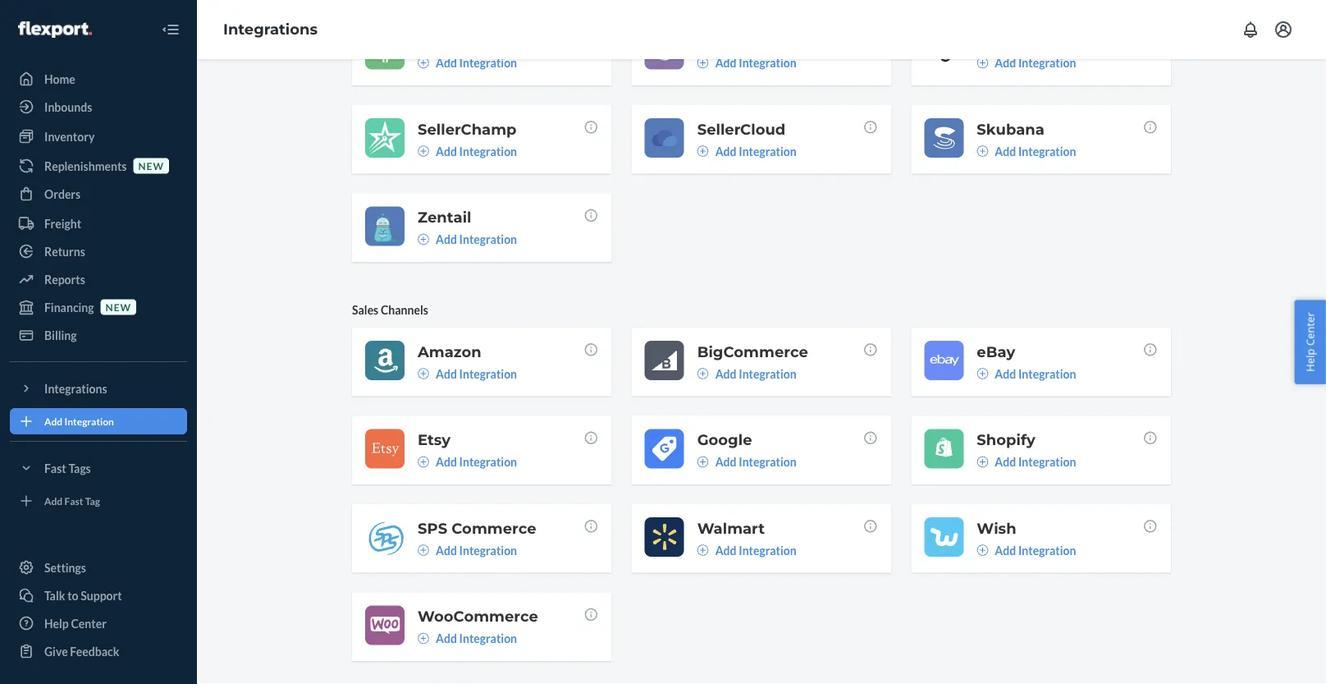 Task type: locate. For each thing, give the bounding box(es) containing it.
fast left tag
[[64, 495, 83, 507]]

add integration link down the "etsy"
[[418, 454, 517, 470]]

add integration link
[[418, 54, 517, 71], [698, 54, 797, 71], [977, 54, 1077, 71], [418, 143, 517, 159], [698, 143, 797, 159], [977, 143, 1077, 159], [418, 231, 517, 247], [418, 365, 517, 382], [698, 365, 797, 382], [977, 365, 1077, 382], [10, 408, 187, 434], [418, 454, 517, 470], [698, 454, 797, 470], [977, 454, 1077, 470], [418, 542, 517, 558], [698, 542, 797, 558], [977, 542, 1077, 558], [418, 630, 517, 647]]

add integration link down walmart
[[698, 542, 797, 558]]

plus circle image down amazon
[[418, 368, 429, 379]]

fast left tags
[[44, 461, 66, 475]]

add integration link down wish
[[977, 542, 1077, 558]]

add integration down integrations dropdown button
[[44, 415, 114, 427]]

plus circle image for sps commerce
[[418, 544, 429, 556]]

plus circle image down the ebay
[[977, 368, 989, 379]]

add integration down sellercloud
[[716, 144, 797, 158]]

add integration down amazon
[[436, 367, 517, 380]]

help
[[1303, 349, 1318, 372], [44, 616, 69, 630]]

settings link
[[10, 554, 187, 581]]

replenishments
[[44, 159, 127, 173]]

fast tags
[[44, 461, 91, 475]]

new up orders 'link'
[[138, 160, 164, 172]]

add integration down woocommerce
[[436, 631, 517, 645]]

plus circle image for walmart
[[698, 544, 709, 556]]

plus circle image for zentail
[[418, 233, 429, 245]]

add integration for woocommerce
[[436, 631, 517, 645]]

plus circle image for wish
[[977, 544, 989, 556]]

sps commerce
[[418, 519, 537, 537]]

add integration down shopify
[[995, 455, 1077, 469]]

integrations
[[223, 20, 318, 38], [44, 381, 107, 395]]

add up sellercloud
[[716, 56, 737, 70]]

home link
[[10, 66, 187, 92]]

inventory
[[44, 129, 95, 143]]

add integration down bigcommerce
[[716, 367, 797, 380]]

add integration down google
[[716, 455, 797, 469]]

inbounds link
[[10, 94, 187, 120]]

freight link
[[10, 210, 187, 236]]

0 horizontal spatial help center
[[44, 616, 107, 630]]

inbounds
[[44, 100, 92, 114]]

orders link
[[10, 181, 187, 207]]

woocommerce
[[418, 607, 539, 625]]

add down the ebay
[[995, 367, 1017, 380]]

add for skubana
[[995, 144, 1017, 158]]

fast inside fast tags dropdown button
[[44, 461, 66, 475]]

add integration link down skubana
[[977, 143, 1077, 159]]

plus circle image down sellerchamp
[[418, 145, 429, 157]]

plus circle image for sellerchamp
[[418, 145, 429, 157]]

1 horizontal spatial integrations
[[223, 20, 318, 38]]

plus circle image down wish
[[977, 544, 989, 556]]

open account menu image
[[1274, 20, 1294, 39]]

add integration link down the sps commerce
[[418, 542, 517, 558]]

add for wish
[[995, 543, 1017, 557]]

plus circle image down sellercloud
[[698, 145, 709, 157]]

returns link
[[10, 238, 187, 264]]

add down bigcommerce
[[716, 367, 737, 380]]

add integration link for sellerchamp
[[418, 143, 517, 159]]

add integration link for sps commerce
[[418, 542, 517, 558]]

to
[[67, 588, 78, 602]]

add integration link down sellerchamp
[[418, 143, 517, 159]]

add for google
[[716, 455, 737, 469]]

1 horizontal spatial help center
[[1303, 312, 1318, 372]]

add down sellercloud
[[716, 144, 737, 158]]

add integration
[[436, 56, 517, 70], [716, 56, 797, 70], [995, 56, 1077, 70], [436, 144, 517, 158], [716, 144, 797, 158], [995, 144, 1077, 158], [436, 232, 517, 246], [436, 367, 517, 380], [716, 367, 797, 380], [995, 367, 1077, 380], [44, 415, 114, 427], [436, 455, 517, 469], [716, 455, 797, 469], [995, 455, 1077, 469], [436, 543, 517, 557], [716, 543, 797, 557], [995, 543, 1077, 557], [436, 631, 517, 645]]

1 vertical spatial fast
[[64, 495, 83, 507]]

0 horizontal spatial help
[[44, 616, 69, 630]]

add integration for sellercloud
[[716, 144, 797, 158]]

add down sellerchamp
[[436, 144, 457, 158]]

add integration link down shopify
[[977, 454, 1077, 470]]

integration for bigcommerce
[[739, 367, 797, 380]]

add integration for wish
[[995, 543, 1077, 557]]

plus circle image down shopify
[[977, 456, 989, 468]]

add integration link for etsy
[[418, 454, 517, 470]]

integrations link
[[223, 20, 318, 38]]

integration for woocommerce
[[460, 631, 517, 645]]

integration for etsy
[[460, 455, 517, 469]]

fast
[[44, 461, 66, 475], [64, 495, 83, 507]]

add integration link down bigcommerce
[[698, 365, 797, 382]]

add integration link up sellercloud
[[698, 54, 797, 71]]

center
[[1303, 312, 1318, 346], [71, 616, 107, 630]]

add up 'fast tags'
[[44, 415, 63, 427]]

integration for sellerchamp
[[460, 144, 517, 158]]

plus circle image down skubana
[[977, 145, 989, 157]]

plus circle image down the "etsy"
[[418, 456, 429, 468]]

sales
[[352, 302, 379, 316]]

feedback
[[70, 644, 119, 658]]

0 vertical spatial new
[[138, 160, 164, 172]]

add down shopify
[[995, 455, 1017, 469]]

add down sps
[[436, 543, 457, 557]]

add down wish
[[995, 543, 1017, 557]]

etsy
[[418, 431, 451, 449]]

plus circle image for bigcommerce
[[698, 368, 709, 379]]

add integration link down 'zentail' at the top left of page
[[418, 231, 517, 247]]

0 horizontal spatial new
[[106, 301, 131, 313]]

sales channels
[[352, 302, 429, 316]]

add integration for skubana
[[995, 144, 1077, 158]]

add down woocommerce
[[436, 631, 457, 645]]

plus circle image for shopify
[[977, 456, 989, 468]]

ebay
[[977, 342, 1016, 360]]

add integration link down the ebay
[[977, 365, 1077, 382]]

add for etsy
[[436, 455, 457, 469]]

add integration link for ebay
[[977, 365, 1077, 382]]

add integration down the "etsy"
[[436, 455, 517, 469]]

help center inside button
[[1303, 312, 1318, 372]]

0 horizontal spatial integrations
[[44, 381, 107, 395]]

help center
[[1303, 312, 1318, 372], [44, 616, 107, 630]]

integration for amazon
[[460, 367, 517, 380]]

plus circle image down woocommerce
[[418, 633, 429, 644]]

add integration link for walmart
[[698, 542, 797, 558]]

inventory link
[[10, 123, 187, 149]]

0 vertical spatial center
[[1303, 312, 1318, 346]]

add integration down skubana
[[995, 144, 1077, 158]]

add integration link down google
[[698, 454, 797, 470]]

new for replenishments
[[138, 160, 164, 172]]

add integration link down sellercloud
[[698, 143, 797, 159]]

help center link
[[10, 610, 187, 636]]

talk to support
[[44, 588, 122, 602]]

add integration link down amazon
[[418, 365, 517, 382]]

plus circle image
[[977, 57, 989, 68], [698, 145, 709, 157], [418, 233, 429, 245], [698, 368, 709, 379], [698, 544, 709, 556], [418, 633, 429, 644]]

new for financing
[[106, 301, 131, 313]]

plus circle image down sps
[[418, 544, 429, 556]]

0 vertical spatial help center
[[1303, 312, 1318, 372]]

sellercloud
[[698, 120, 786, 138]]

plus circle image down walmart
[[698, 544, 709, 556]]

1 vertical spatial new
[[106, 301, 131, 313]]

integration
[[460, 56, 517, 70], [739, 56, 797, 70], [1019, 56, 1077, 70], [460, 144, 517, 158], [739, 144, 797, 158], [1019, 144, 1077, 158], [460, 232, 517, 246], [460, 367, 517, 380], [739, 367, 797, 380], [1019, 367, 1077, 380], [64, 415, 114, 427], [460, 455, 517, 469], [739, 455, 797, 469], [1019, 455, 1077, 469], [460, 543, 517, 557], [739, 543, 797, 557], [1019, 543, 1077, 557], [460, 631, 517, 645]]

plus circle image down 'zentail' at the top left of page
[[418, 233, 429, 245]]

add integration link for shopify
[[977, 454, 1077, 470]]

1 horizontal spatial help
[[1303, 349, 1318, 372]]

add integration up skubana
[[995, 56, 1077, 70]]

plus circle image down google
[[698, 456, 709, 468]]

0 horizontal spatial center
[[71, 616, 107, 630]]

0 vertical spatial help
[[1303, 349, 1318, 372]]

integration for sellercloud
[[739, 144, 797, 158]]

add integration for shopify
[[995, 455, 1077, 469]]

integrations button
[[10, 375, 187, 402]]

home
[[44, 72, 75, 86]]

billing link
[[10, 322, 187, 348]]

add integration for walmart
[[716, 543, 797, 557]]

add down walmart
[[716, 543, 737, 557]]

0 vertical spatial fast
[[44, 461, 66, 475]]

add integration down the sps commerce
[[436, 543, 517, 557]]

add down google
[[716, 455, 737, 469]]

add integration link down woocommerce
[[418, 630, 517, 647]]

add for walmart
[[716, 543, 737, 557]]

1 vertical spatial help center
[[44, 616, 107, 630]]

plus circle image for ebay
[[977, 368, 989, 379]]

reports
[[44, 272, 85, 286]]

google
[[698, 431, 753, 449]]

add
[[436, 56, 457, 70], [716, 56, 737, 70], [995, 56, 1017, 70], [436, 144, 457, 158], [716, 144, 737, 158], [995, 144, 1017, 158], [436, 232, 457, 246], [436, 367, 457, 380], [716, 367, 737, 380], [995, 367, 1017, 380], [44, 415, 63, 427], [436, 455, 457, 469], [716, 455, 737, 469], [995, 455, 1017, 469], [44, 495, 63, 507], [436, 543, 457, 557], [716, 543, 737, 557], [995, 543, 1017, 557], [436, 631, 457, 645]]

flexport logo image
[[18, 21, 92, 38]]

1 vertical spatial center
[[71, 616, 107, 630]]

walmart
[[698, 519, 765, 537]]

billing
[[44, 328, 77, 342]]

tag
[[85, 495, 100, 507]]

1 horizontal spatial center
[[1303, 312, 1318, 346]]

add up skubana
[[995, 56, 1017, 70]]

add integration down wish
[[995, 543, 1077, 557]]

add integration down the ebay
[[995, 367, 1077, 380]]

new down reports link in the left of the page
[[106, 301, 131, 313]]

1 vertical spatial integrations
[[44, 381, 107, 395]]

add integration link for wish
[[977, 542, 1077, 558]]

add integration for amazon
[[436, 367, 517, 380]]

add integration down 'zentail' at the top left of page
[[436, 232, 517, 246]]

add integration for etsy
[[436, 455, 517, 469]]

integration for skubana
[[1019, 144, 1077, 158]]

give feedback
[[44, 644, 119, 658]]

add integration down walmart
[[716, 543, 797, 557]]

new
[[138, 160, 164, 172], [106, 301, 131, 313]]

add for woocommerce
[[436, 631, 457, 645]]

add integration down sellerchamp
[[436, 144, 517, 158]]

add down amazon
[[436, 367, 457, 380]]

add integration for sps commerce
[[436, 543, 517, 557]]

plus circle image for amazon
[[418, 368, 429, 379]]

1 horizontal spatial new
[[138, 160, 164, 172]]

add for sellercloud
[[716, 144, 737, 158]]

talk to support button
[[10, 582, 187, 608]]

integration for google
[[739, 455, 797, 469]]

plus circle image down bigcommerce
[[698, 368, 709, 379]]

add for amazon
[[436, 367, 457, 380]]

add integration link for skubana
[[977, 143, 1077, 159]]

add down 'zentail' at the top left of page
[[436, 232, 457, 246]]

0 vertical spatial integrations
[[223, 20, 318, 38]]

add down skubana
[[995, 144, 1017, 158]]

add down the "etsy"
[[436, 455, 457, 469]]

plus circle image
[[418, 57, 429, 68], [698, 57, 709, 68], [418, 145, 429, 157], [977, 145, 989, 157], [418, 368, 429, 379], [977, 368, 989, 379], [418, 456, 429, 468], [698, 456, 709, 468], [977, 456, 989, 468], [418, 544, 429, 556], [977, 544, 989, 556]]

add for zentail
[[436, 232, 457, 246]]



Task type: vqa. For each thing, say whether or not it's contained in the screenshot.
States.
no



Task type: describe. For each thing, give the bounding box(es) containing it.
add integration link for woocommerce
[[418, 630, 517, 647]]

add up sellerchamp
[[436, 56, 457, 70]]

add integration link for zentail
[[418, 231, 517, 247]]

integration for walmart
[[739, 543, 797, 557]]

fast inside add fast tag link
[[64, 495, 83, 507]]

talk
[[44, 588, 65, 602]]

settings
[[44, 560, 86, 574]]

skubana
[[977, 120, 1045, 138]]

add integration for google
[[716, 455, 797, 469]]

bigcommerce
[[698, 342, 809, 360]]

help center button
[[1295, 300, 1327, 384]]

add integration for ebay
[[995, 367, 1077, 380]]

add integration for sellerchamp
[[436, 144, 517, 158]]

integration for wish
[[1019, 543, 1077, 557]]

sps
[[418, 519, 448, 537]]

plus circle image for google
[[698, 456, 709, 468]]

add integration link down integrations dropdown button
[[10, 408, 187, 434]]

freight
[[44, 216, 81, 230]]

integration for ebay
[[1019, 367, 1077, 380]]

wish
[[977, 519, 1017, 537]]

plus circle image up sellerchamp
[[418, 57, 429, 68]]

1 vertical spatial help
[[44, 616, 69, 630]]

sellerchamp
[[418, 120, 517, 138]]

add fast tag
[[44, 495, 100, 507]]

give
[[44, 644, 68, 658]]

integration for sps commerce
[[460, 543, 517, 557]]

center inside button
[[1303, 312, 1318, 346]]

add integration link up sellerchamp
[[418, 54, 517, 71]]

plus circle image for sellercloud
[[698, 145, 709, 157]]

add integration link for amazon
[[418, 365, 517, 382]]

integration for zentail
[[460, 232, 517, 246]]

fast tags button
[[10, 455, 187, 481]]

amazon
[[418, 342, 482, 360]]

reports link
[[10, 266, 187, 292]]

add for ebay
[[995, 367, 1017, 380]]

plus circle image for woocommerce
[[418, 633, 429, 644]]

integration for shopify
[[1019, 455, 1077, 469]]

give feedback button
[[10, 638, 187, 664]]

financing
[[44, 300, 94, 314]]

channels
[[381, 302, 429, 316]]

open notifications image
[[1242, 20, 1261, 39]]

add down 'fast tags'
[[44, 495, 63, 507]]

add for sps commerce
[[436, 543, 457, 557]]

add fast tag link
[[10, 488, 187, 514]]

add integration link for sellercloud
[[698, 143, 797, 159]]

integrations inside dropdown button
[[44, 381, 107, 395]]

add for bigcommerce
[[716, 367, 737, 380]]

orders
[[44, 187, 81, 201]]

add integration up sellercloud
[[716, 56, 797, 70]]

help inside button
[[1303, 349, 1318, 372]]

tags
[[69, 461, 91, 475]]

add integration for zentail
[[436, 232, 517, 246]]

close navigation image
[[161, 20, 181, 39]]

returns
[[44, 244, 85, 258]]

add integration link up skubana
[[977, 54, 1077, 71]]

plus circle image up skubana
[[977, 57, 989, 68]]

support
[[81, 588, 122, 602]]

plus circle image for skubana
[[977, 145, 989, 157]]

add integration link for google
[[698, 454, 797, 470]]

plus circle image for etsy
[[418, 456, 429, 468]]

add integration up sellerchamp
[[436, 56, 517, 70]]

shopify
[[977, 431, 1036, 449]]

add for shopify
[[995, 455, 1017, 469]]

add integration for bigcommerce
[[716, 367, 797, 380]]

commerce
[[452, 519, 537, 537]]

add for sellerchamp
[[436, 144, 457, 158]]

zentail
[[418, 208, 472, 226]]

plus circle image up sellercloud
[[698, 57, 709, 68]]

add integration link for bigcommerce
[[698, 365, 797, 382]]



